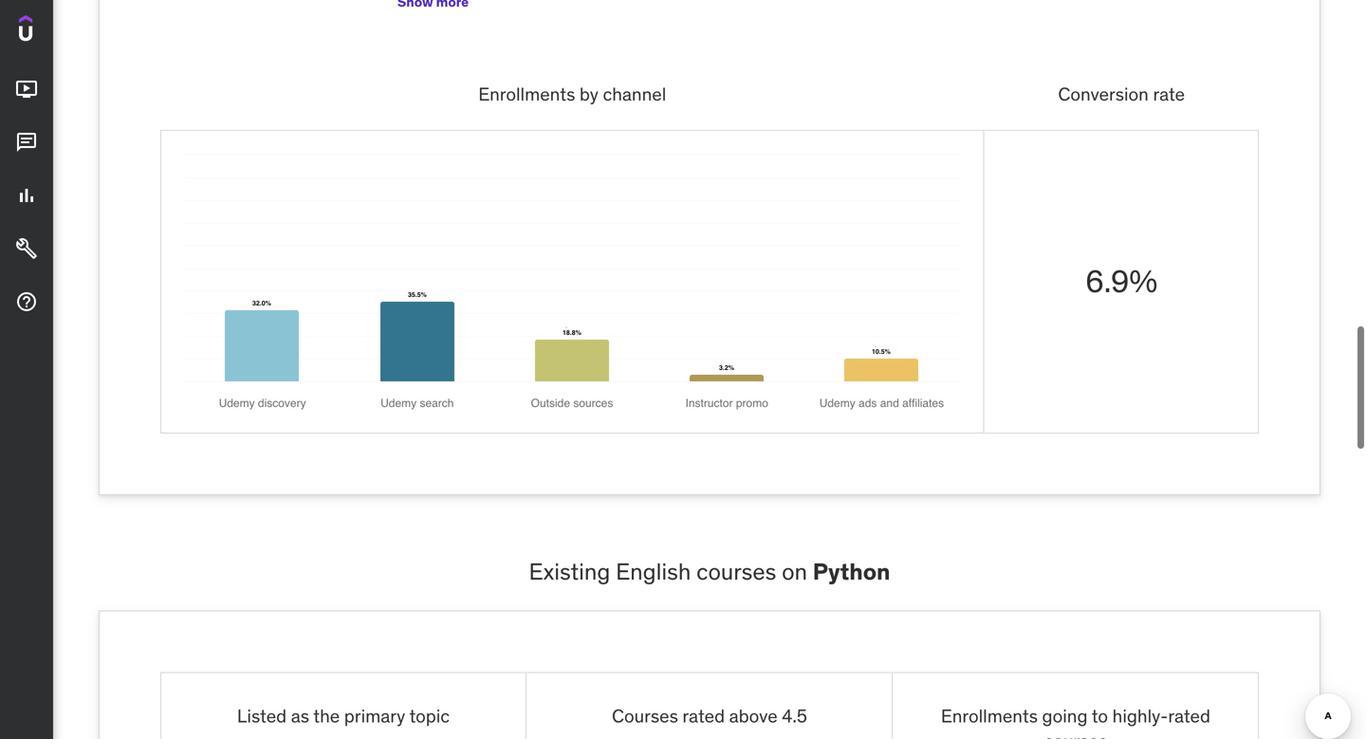 Task type: vqa. For each thing, say whether or not it's contained in the screenshot.
the right the Website
no



Task type: locate. For each thing, give the bounding box(es) containing it.
medium image
[[15, 78, 38, 101], [15, 237, 38, 260]]

enrollments inside enrollments going to highly-rated courses
[[941, 704, 1038, 727]]

highly-
[[1112, 704, 1168, 727]]

1 medium image from the top
[[15, 131, 38, 154]]

2 rated from the left
[[1168, 704, 1211, 727]]

enrollments by channel
[[478, 83, 666, 105]]

courses
[[696, 557, 776, 586], [1044, 729, 1107, 739]]

courses rated above 4.5
[[612, 704, 807, 727]]

existing
[[529, 557, 610, 586]]

to
[[1092, 704, 1108, 727]]

2 medium image from the top
[[15, 237, 38, 260]]

1 vertical spatial medium image
[[15, 184, 38, 207]]

0 vertical spatial medium image
[[15, 78, 38, 101]]

rated left above
[[683, 704, 725, 727]]

1 rated from the left
[[683, 704, 725, 727]]

enrollments
[[478, 83, 575, 105], [941, 704, 1038, 727]]

the
[[313, 704, 340, 727]]

6.9%
[[1086, 262, 1158, 300]]

rated right 'to' in the bottom right of the page
[[1168, 704, 1211, 727]]

rated
[[683, 704, 725, 727], [1168, 704, 1211, 727]]

1 horizontal spatial rated
[[1168, 704, 1211, 727]]

courses left on
[[696, 557, 776, 586]]

enrollments for enrollments going to highly-rated courses
[[941, 704, 1038, 727]]

2 vertical spatial medium image
[[15, 290, 38, 313]]

medium image
[[15, 131, 38, 154], [15, 184, 38, 207], [15, 290, 38, 313]]

rated inside enrollments going to highly-rated courses
[[1168, 704, 1211, 727]]

2 medium image from the top
[[15, 184, 38, 207]]

enrollments going to highly-rated courses
[[941, 704, 1211, 739]]

1 vertical spatial medium image
[[15, 237, 38, 260]]

0 horizontal spatial enrollments
[[478, 83, 575, 105]]

1 horizontal spatial courses
[[1044, 729, 1107, 739]]

python
[[813, 557, 890, 586]]

existing english courses on python
[[529, 557, 890, 586]]

1 vertical spatial enrollments
[[941, 704, 1038, 727]]

0 vertical spatial medium image
[[15, 131, 38, 154]]

enrollments left "going"
[[941, 704, 1038, 727]]

1 vertical spatial courses
[[1044, 729, 1107, 739]]

0 vertical spatial courses
[[696, 557, 776, 586]]

rate
[[1153, 83, 1185, 105]]

0 vertical spatial enrollments
[[478, 83, 575, 105]]

0 horizontal spatial rated
[[683, 704, 725, 727]]

listed
[[237, 704, 287, 727]]

courses down "going"
[[1044, 729, 1107, 739]]

enrollments left by
[[478, 83, 575, 105]]

1 horizontal spatial enrollments
[[941, 704, 1038, 727]]

4.5
[[782, 704, 807, 727]]

english
[[616, 557, 691, 586]]

topic
[[409, 704, 450, 727]]



Task type: describe. For each thing, give the bounding box(es) containing it.
above
[[729, 704, 778, 727]]

going
[[1042, 704, 1088, 727]]

listed as the primary topic
[[237, 704, 450, 727]]

3 medium image from the top
[[15, 290, 38, 313]]

0 horizontal spatial courses
[[696, 557, 776, 586]]

conversion
[[1058, 83, 1149, 105]]

courses inside enrollments going to highly-rated courses
[[1044, 729, 1107, 739]]

interactive chart image
[[184, 153, 960, 410]]

by
[[580, 83, 599, 105]]

conversion rate
[[1058, 83, 1185, 105]]

on
[[782, 557, 807, 586]]

enrollments for enrollments by channel
[[478, 83, 575, 105]]

udemy image
[[19, 15, 105, 48]]

1 medium image from the top
[[15, 78, 38, 101]]

primary
[[344, 704, 405, 727]]

channel
[[603, 83, 666, 105]]

as
[[291, 704, 309, 727]]

courses
[[612, 704, 678, 727]]



